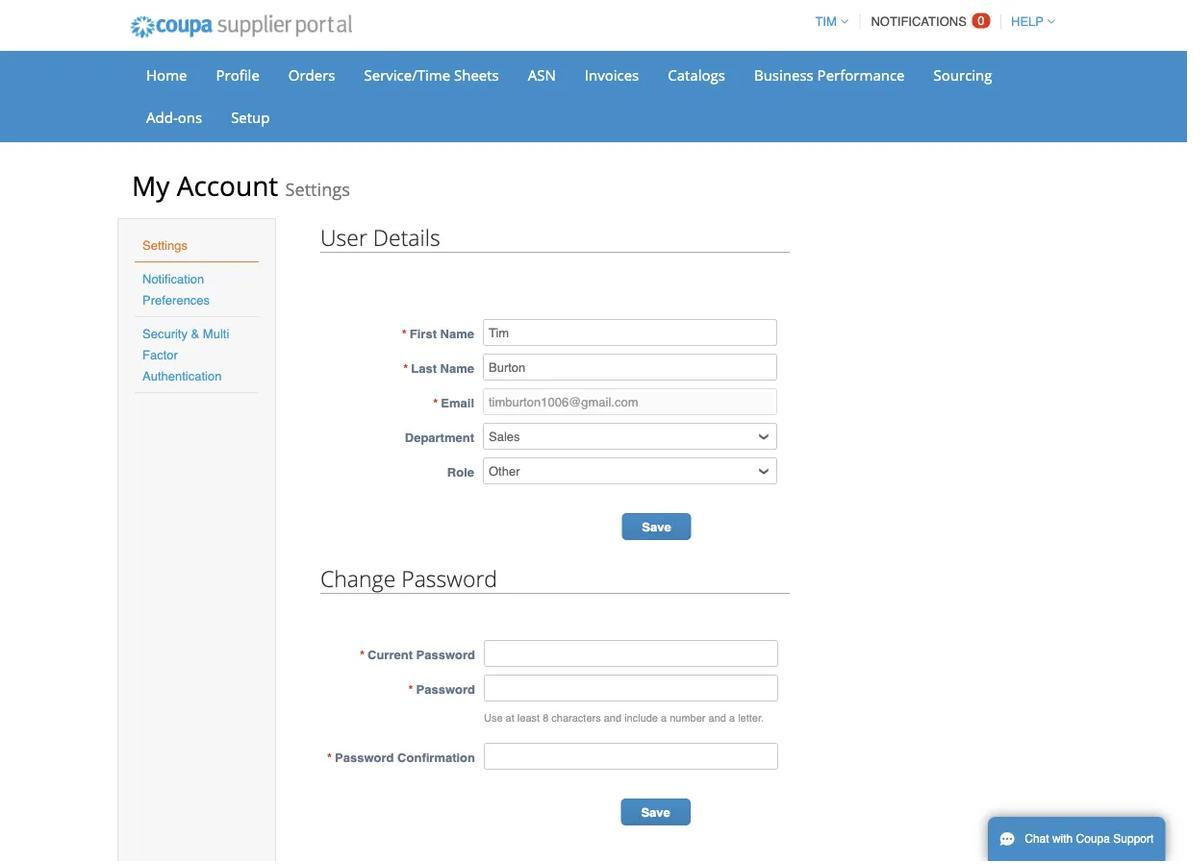 Task type: locate. For each thing, give the bounding box(es) containing it.
* first name
[[402, 327, 474, 341]]

password for * password
[[416, 683, 475, 697]]

1 horizontal spatial and
[[709, 713, 726, 725]]

notification
[[142, 272, 204, 286]]

notification preferences
[[142, 272, 210, 307]]

least
[[517, 713, 540, 725]]

password
[[401, 564, 497, 594], [416, 648, 475, 662], [416, 683, 475, 697], [335, 751, 394, 765]]

1 and from the left
[[604, 713, 622, 725]]

and right number
[[709, 713, 726, 725]]

catalogs link
[[655, 61, 738, 89]]

password down * current password on the bottom left
[[416, 683, 475, 697]]

save
[[642, 520, 671, 535], [641, 806, 670, 821]]

last
[[411, 361, 437, 376]]

details
[[373, 222, 440, 252]]

navigation containing notifications 0
[[807, 3, 1055, 40]]

password left confirmation
[[335, 751, 394, 765]]

invoices link
[[572, 61, 652, 89]]

use
[[484, 713, 503, 725]]

name right last
[[440, 361, 474, 376]]

name for * last name
[[440, 361, 474, 376]]

name
[[440, 327, 474, 341], [440, 361, 474, 376]]

chat with coupa support button
[[988, 818, 1165, 862]]

settings up notification
[[142, 238, 188, 253]]

1 vertical spatial save button
[[621, 799, 691, 826]]

number
[[670, 713, 706, 725]]

0 vertical spatial save
[[642, 520, 671, 535]]

password up * current password on the bottom left
[[401, 564, 497, 594]]

account
[[177, 167, 278, 204]]

setup
[[231, 107, 270, 127]]

current
[[368, 648, 413, 662]]

1 horizontal spatial settings
[[285, 177, 350, 202]]

* for * first name
[[402, 327, 407, 341]]

settings up user
[[285, 177, 350, 202]]

email
[[441, 396, 474, 410]]

business performance
[[754, 65, 905, 85]]

1 vertical spatial settings
[[142, 238, 188, 253]]

1 name from the top
[[440, 327, 474, 341]]

profile link
[[203, 61, 272, 89]]

a left "letter."
[[729, 713, 735, 725]]

settings link
[[142, 238, 188, 253]]

catalogs
[[668, 65, 725, 85]]

*
[[402, 327, 407, 341], [403, 361, 408, 376], [433, 396, 438, 410], [360, 648, 365, 662], [408, 683, 413, 697], [327, 751, 332, 765]]

None text field
[[483, 354, 777, 381]]

with
[[1052, 833, 1073, 847]]

None text field
[[483, 319, 777, 346], [483, 389, 777, 416], [483, 319, 777, 346], [483, 389, 777, 416]]

1 vertical spatial save
[[641, 806, 670, 821]]

0 vertical spatial settings
[[285, 177, 350, 202]]

0 horizontal spatial and
[[604, 713, 622, 725]]

notifications
[[871, 14, 967, 29]]

1 horizontal spatial a
[[729, 713, 735, 725]]

8
[[543, 713, 549, 725]]

confirmation
[[397, 751, 475, 765]]

change
[[320, 564, 396, 594]]

sourcing link
[[921, 61, 1005, 89]]

* for * email
[[433, 396, 438, 410]]

first
[[410, 327, 437, 341]]

letter.
[[738, 713, 764, 725]]

orders link
[[276, 61, 348, 89]]

a
[[661, 713, 667, 725], [729, 713, 735, 725]]

save for the topmost save button
[[642, 520, 671, 535]]

asn link
[[515, 61, 568, 89]]

and
[[604, 713, 622, 725], [709, 713, 726, 725]]

tim
[[815, 14, 837, 29]]

invoices
[[585, 65, 639, 85]]

home link
[[134, 61, 200, 89]]

service/time
[[364, 65, 450, 85]]

1 vertical spatial name
[[440, 361, 474, 376]]

coupa
[[1076, 833, 1110, 847]]

* last name
[[403, 361, 474, 376]]

* for * password
[[408, 683, 413, 697]]

navigation
[[807, 3, 1055, 40]]

performance
[[817, 65, 905, 85]]

0 vertical spatial save button
[[622, 514, 691, 541]]

settings
[[285, 177, 350, 202], [142, 238, 188, 253]]

home
[[146, 65, 187, 85]]

* for * password confirmation
[[327, 751, 332, 765]]

0
[[978, 13, 985, 28]]

factor
[[142, 348, 178, 362]]

name for * first name
[[440, 327, 474, 341]]

a right include
[[661, 713, 667, 725]]

security
[[142, 327, 188, 341]]

* current password
[[360, 648, 475, 662]]

* for * current password
[[360, 648, 365, 662]]

user
[[320, 222, 367, 252]]

profile
[[216, 65, 260, 85]]

2 name from the top
[[440, 361, 474, 376]]

None password field
[[484, 641, 778, 668], [484, 675, 778, 702], [484, 744, 778, 771], [484, 641, 778, 668], [484, 675, 778, 702], [484, 744, 778, 771]]

0 vertical spatial name
[[440, 327, 474, 341]]

add-ons
[[146, 107, 202, 127]]

coupa supplier portal image
[[117, 3, 365, 51]]

change password
[[320, 564, 497, 594]]

and left include
[[604, 713, 622, 725]]

my
[[132, 167, 170, 204]]

at
[[506, 713, 514, 725]]

name right "first"
[[440, 327, 474, 341]]

0 horizontal spatial a
[[661, 713, 667, 725]]

save button
[[622, 514, 691, 541], [621, 799, 691, 826]]

password for * password confirmation
[[335, 751, 394, 765]]



Task type: describe. For each thing, give the bounding box(es) containing it.
1 a from the left
[[661, 713, 667, 725]]

2 and from the left
[[709, 713, 726, 725]]

business
[[754, 65, 814, 85]]

use at least 8 characters and include a number and a letter.
[[484, 713, 764, 725]]

2 a from the left
[[729, 713, 735, 725]]

* password confirmation
[[327, 751, 475, 765]]

my account settings
[[132, 167, 350, 204]]

notification preferences link
[[142, 272, 210, 307]]

settings inside my account settings
[[285, 177, 350, 202]]

* email
[[433, 396, 474, 410]]

chat with coupa support
[[1025, 833, 1154, 847]]

multi
[[203, 327, 229, 341]]

0 horizontal spatial settings
[[142, 238, 188, 253]]

security & multi factor authentication link
[[142, 327, 229, 383]]

add-
[[146, 107, 178, 127]]

orders
[[288, 65, 335, 85]]

save for save button to the bottom
[[641, 806, 670, 821]]

preferences
[[142, 293, 210, 307]]

password for change password
[[401, 564, 497, 594]]

security & multi factor authentication
[[142, 327, 229, 383]]

tim link
[[807, 14, 848, 29]]

* password
[[408, 683, 475, 697]]

notifications 0
[[871, 13, 985, 29]]

sheets
[[454, 65, 499, 85]]

chat
[[1025, 833, 1049, 847]]

department
[[405, 431, 474, 445]]

role
[[447, 465, 474, 480]]

password up * password
[[416, 648, 475, 662]]

authentication
[[142, 369, 222, 383]]

setup link
[[219, 103, 282, 132]]

ons
[[178, 107, 202, 127]]

help link
[[1002, 14, 1055, 29]]

user details
[[320, 222, 440, 252]]

include
[[624, 713, 658, 725]]

service/time sheets
[[364, 65, 499, 85]]

asn
[[528, 65, 556, 85]]

characters
[[552, 713, 601, 725]]

sourcing
[[934, 65, 992, 85]]

business performance link
[[742, 61, 917, 89]]

add-ons link
[[134, 103, 215, 132]]

* for * last name
[[403, 361, 408, 376]]

support
[[1113, 833, 1154, 847]]

&
[[191, 327, 199, 341]]

service/time sheets link
[[352, 61, 512, 89]]

help
[[1011, 14, 1044, 29]]



Task type: vqa. For each thing, say whether or not it's contained in the screenshot.
Add-ons
yes



